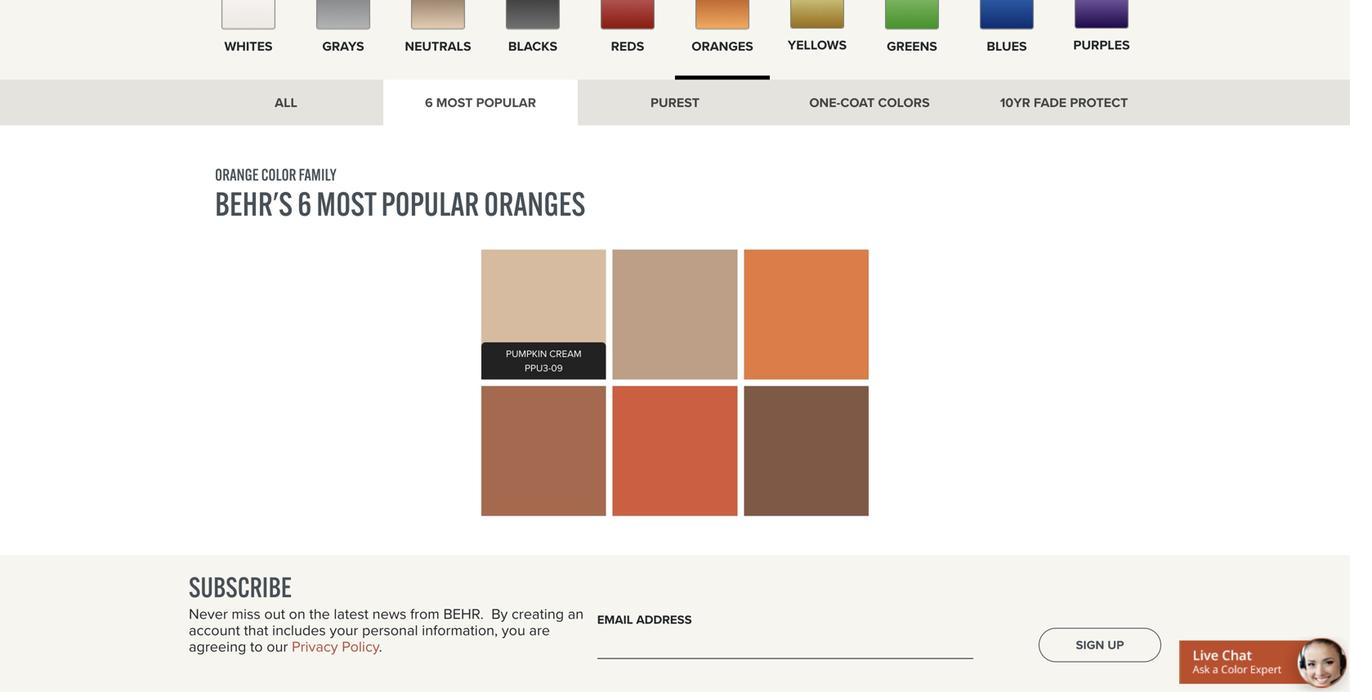 Task type: vqa. For each thing, say whether or not it's contained in the screenshot.
family on the left top
yes



Task type: locate. For each thing, give the bounding box(es) containing it.
cream
[[550, 347, 582, 361]]

purples
[[1074, 35, 1131, 55]]

our
[[267, 636, 288, 658]]

yellow image
[[791, 0, 845, 29]]

email address
[[598, 611, 692, 629]]

blues
[[987, 36, 1028, 56]]

1 horizontal spatial 6
[[425, 93, 433, 112]]

personal
[[362, 620, 418, 642]]

email
[[598, 611, 633, 629]]

one-
[[810, 93, 841, 112]]

1 vertical spatial 6
[[298, 183, 312, 224]]

6 right color
[[298, 183, 312, 224]]

orange color family behr's 6 most popular oranges
[[215, 164, 586, 224]]

sign up
[[1077, 636, 1125, 654]]

behr's
[[215, 183, 293, 224]]

protect
[[1071, 93, 1129, 112]]

6
[[425, 93, 433, 112], [298, 183, 312, 224]]

10yr
[[1001, 93, 1031, 112]]

never
[[189, 603, 228, 625]]

popular
[[381, 183, 479, 224]]

to
[[250, 636, 263, 658]]

6 left most on the top of page
[[425, 93, 433, 112]]

pumpkin cream ppu3-09
[[506, 347, 582, 375]]

10yr fade protect
[[1001, 93, 1129, 112]]

agreeing
[[189, 636, 246, 658]]

an
[[568, 603, 584, 625]]

green image
[[886, 0, 940, 30]]

greens
[[887, 36, 938, 56]]

neutral image
[[411, 0, 465, 30]]

from
[[410, 603, 440, 625]]

purple image
[[1075, 0, 1129, 29]]

creating
[[512, 603, 564, 625]]

never miss out on the latest news from behr.  by creating an account that includes your personal information, you are agreeing to our
[[189, 603, 584, 658]]

latest
[[334, 603, 369, 625]]

purest
[[651, 93, 700, 112]]

0 vertical spatial 6
[[425, 93, 433, 112]]

privacy policy .
[[292, 636, 383, 658]]

news
[[373, 603, 407, 625]]

live chat online image image
[[1180, 636, 1351, 693]]

sign up button
[[1039, 628, 1162, 663]]

0 horizontal spatial 6
[[298, 183, 312, 224]]

orange
[[215, 164, 259, 185]]

black image
[[506, 0, 560, 30]]

privacy
[[292, 636, 338, 658]]

miss
[[232, 603, 261, 625]]

most
[[436, 93, 473, 112]]

blacks
[[509, 36, 558, 56]]

by
[[492, 603, 508, 625]]

out
[[264, 603, 285, 625]]

one-coat colors
[[810, 93, 930, 112]]



Task type: describe. For each thing, give the bounding box(es) containing it.
whites
[[224, 36, 273, 56]]

red image
[[601, 0, 655, 30]]

all
[[275, 93, 298, 112]]

your
[[330, 620, 358, 642]]

oranges
[[692, 36, 754, 56]]

you
[[502, 620, 526, 642]]

6 most popular
[[425, 93, 536, 112]]

sign
[[1077, 636, 1105, 654]]

subscribe
[[189, 570, 292, 605]]

grays
[[322, 36, 364, 56]]

up
[[1108, 636, 1125, 654]]

neutrals
[[405, 36, 471, 56]]

privacy policy link
[[292, 636, 379, 658]]

on
[[289, 603, 306, 625]]

white image
[[222, 0, 276, 30]]

policy
[[342, 636, 379, 658]]

the
[[309, 603, 330, 625]]

.
[[379, 636, 383, 658]]

information,
[[422, 620, 498, 642]]

gray image
[[316, 0, 370, 30]]

are
[[529, 620, 550, 642]]

blue image
[[980, 0, 1034, 30]]

colors
[[879, 93, 930, 112]]

yellows
[[788, 35, 847, 55]]

pumpkin
[[506, 347, 547, 361]]

6 inside orange color family behr's 6 most popular oranges
[[298, 183, 312, 224]]

coat
[[841, 93, 875, 112]]

Email Address email field
[[598, 635, 974, 659]]

orange image
[[696, 0, 750, 30]]

family
[[299, 164, 337, 185]]

color
[[261, 164, 296, 185]]

09
[[551, 361, 563, 375]]

fade
[[1034, 93, 1067, 112]]

address
[[637, 611, 692, 629]]

most
[[317, 183, 377, 224]]

oranges
[[484, 183, 586, 224]]

that
[[244, 620, 269, 642]]

account
[[189, 620, 240, 642]]

popular
[[476, 93, 536, 112]]

ppu3-
[[525, 361, 551, 375]]

includes
[[272, 620, 326, 642]]

reds
[[611, 36, 645, 56]]



